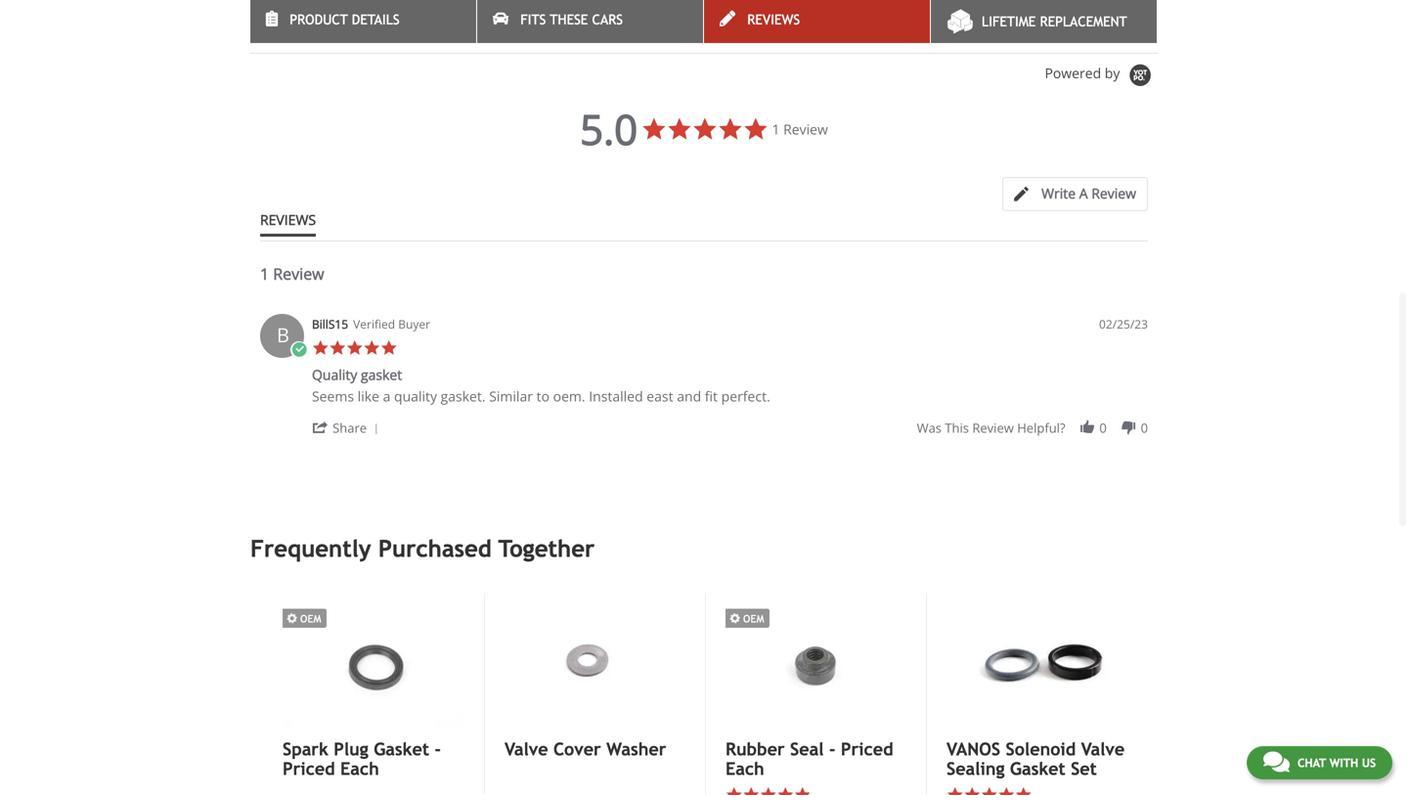 Task type: locate. For each thing, give the bounding box(es) containing it.
share button
[[312, 418, 386, 437]]

2 each from the left
[[726, 759, 765, 779]]

1 - from the left
[[435, 739, 441, 760]]

valve right solenoid
[[1082, 739, 1125, 760]]

lifetime replacement link
[[931, 0, 1157, 43]]

0 right vote down review by bills15 on 25 feb 2023 icon
[[1141, 419, 1149, 437]]

0 vertical spatial review
[[784, 120, 828, 139]]

1 horizontal spatial priced
[[841, 739, 894, 760]]

share
[[333, 419, 367, 437]]

2 valve from the left
[[1082, 739, 1125, 760]]

vanos
[[947, 739, 1001, 760]]

vanos solenoid valve sealing gasket set
[[947, 739, 1125, 779]]

bills15
[[312, 316, 348, 332]]

0 right vote up review by bills15 on 25 feb 2023 image
[[1100, 419, 1107, 437]]

- inside the rubber seal - priced each
[[829, 739, 836, 760]]

together
[[499, 535, 595, 563]]

each inside the rubber seal - priced each
[[726, 759, 765, 779]]

gasket left set
[[1010, 759, 1066, 779]]

review date 02/25/23 element
[[1100, 316, 1149, 333]]

0 horizontal spatial gasket
[[374, 739, 429, 760]]

valve
[[505, 739, 548, 760], [1082, 739, 1125, 760]]

group
[[917, 419, 1149, 437]]

02/25/23
[[1100, 316, 1149, 332]]

0 horizontal spatial review
[[273, 263, 324, 284]]

1 vertical spatial 1
[[260, 263, 269, 284]]

1 review
[[772, 120, 828, 139], [260, 263, 324, 284]]

-
[[435, 739, 441, 760], [829, 739, 836, 760]]

2 vertical spatial review
[[273, 263, 324, 284]]

verified buyer heading
[[353, 316, 430, 333]]

was this review helpful?
[[917, 419, 1066, 437]]

vote down review by bills15 on 25 feb 2023 image
[[1121, 419, 1138, 436]]

1 vertical spatial 1 review
[[260, 263, 324, 284]]

group containing was this review helpful?
[[917, 419, 1149, 437]]

2 0 from the left
[[1141, 419, 1149, 437]]

rubber seal - priced each
[[726, 739, 894, 779]]

each inside the spark plug gasket - priced each
[[340, 759, 379, 779]]

oem.
[[553, 387, 586, 406]]

1 vertical spatial review
[[1092, 184, 1137, 203]]

1 horizontal spatial 0
[[1141, 419, 1149, 437]]

- right the seal
[[829, 739, 836, 760]]

1 horizontal spatial 1 review
[[772, 120, 828, 139]]

a
[[1080, 184, 1088, 203]]

review
[[973, 419, 1014, 437]]

priced
[[841, 739, 894, 760], [283, 759, 335, 779]]

0
[[1100, 419, 1107, 437], [1141, 419, 1149, 437]]

- right plug in the bottom of the page
[[435, 739, 441, 760]]

1 horizontal spatial gasket
[[1010, 759, 1066, 779]]

review
[[784, 120, 828, 139], [1092, 184, 1137, 203], [273, 263, 324, 284]]

each right spark
[[340, 759, 379, 779]]

these
[[550, 12, 588, 27]]

2 - from the left
[[829, 739, 836, 760]]

frequently purchased together
[[250, 535, 595, 563]]

0 horizontal spatial -
[[435, 739, 441, 760]]

valve cover washer link
[[505, 739, 684, 760]]

gasket.
[[441, 387, 486, 406]]

1 each from the left
[[340, 759, 379, 779]]

b
[[277, 322, 290, 348]]

1
[[772, 120, 780, 139], [260, 263, 269, 284]]

valve cover washer image
[[505, 593, 684, 728]]

0 horizontal spatial priced
[[283, 759, 335, 779]]

quality
[[312, 366, 357, 384]]

1 0 from the left
[[1100, 419, 1107, 437]]

spark
[[283, 739, 329, 760]]

valve left cover
[[505, 739, 548, 760]]

gasket right plug in the bottom of the page
[[374, 739, 429, 760]]

by
[[1105, 64, 1121, 82]]

0 horizontal spatial 0
[[1100, 419, 1107, 437]]

helpful?
[[1018, 419, 1066, 437]]

reviews inside reviews link
[[748, 12, 800, 27]]

fits these cars link
[[477, 0, 703, 43]]

replacement
[[1040, 14, 1128, 29]]

share image
[[312, 419, 329, 436]]

powered by
[[1045, 64, 1124, 82]]

each
[[340, 759, 379, 779], [726, 759, 765, 779]]

star image
[[381, 340, 398, 357], [743, 787, 760, 795], [794, 787, 812, 795], [964, 787, 981, 795], [981, 787, 998, 795], [1015, 787, 1033, 795]]

with
[[1330, 756, 1359, 770]]

quality gasket seems like a quality gasket. similar to oem. installed east and fit perfect.
[[312, 366, 771, 406]]

0 horizontal spatial valve
[[505, 739, 548, 760]]

1 horizontal spatial reviews
[[748, 12, 800, 27]]

lifetime replacement
[[982, 14, 1128, 29]]

chat with us link
[[1247, 746, 1393, 780]]

to
[[537, 387, 550, 406]]

1 horizontal spatial valve
[[1082, 739, 1125, 760]]

reviews
[[748, 12, 800, 27], [250, 15, 325, 38]]

set
[[1071, 759, 1097, 779]]

each left the seal
[[726, 759, 765, 779]]

1 horizontal spatial -
[[829, 739, 836, 760]]

2 horizontal spatial review
[[1092, 184, 1137, 203]]

1 horizontal spatial each
[[726, 759, 765, 779]]

gasket
[[374, 739, 429, 760], [1010, 759, 1066, 779]]

circle checkmark image
[[291, 342, 308, 359]]

1 horizontal spatial 1
[[772, 120, 780, 139]]

seperator image
[[371, 424, 382, 436]]

lifetime
[[982, 14, 1036, 29]]

fits
[[521, 12, 546, 27]]

vote up review by bills15 on 25 feb 2023 image
[[1079, 419, 1096, 436]]

star image
[[312, 340, 329, 357], [329, 340, 346, 357], [346, 340, 363, 357], [363, 340, 381, 357], [726, 787, 743, 795], [760, 787, 777, 795], [777, 787, 794, 795], [947, 787, 964, 795], [998, 787, 1015, 795]]

powered by link
[[1045, 64, 1158, 88]]

washer
[[607, 739, 667, 760]]

0 horizontal spatial each
[[340, 759, 379, 779]]

cover
[[554, 739, 601, 760]]

purchased
[[378, 535, 492, 563]]

solenoid
[[1006, 739, 1076, 760]]

was
[[917, 419, 942, 437]]



Task type: vqa. For each thing, say whether or not it's contained in the screenshot.
12th '2.5L' from the top
no



Task type: describe. For each thing, give the bounding box(es) containing it.
chat
[[1298, 756, 1327, 770]]

priced inside the spark plug gasket - priced each
[[283, 759, 335, 779]]

spark plug gasket - priced each link
[[283, 739, 463, 779]]

priced inside the rubber seal - priced each
[[841, 739, 894, 760]]

chat with us
[[1298, 756, 1376, 770]]

write
[[1042, 184, 1076, 203]]

- inside the spark plug gasket - priced each
[[435, 739, 441, 760]]

valve inside vanos solenoid valve sealing gasket set
[[1082, 739, 1125, 760]]

write a review button
[[1003, 177, 1149, 211]]

buyer
[[398, 316, 430, 332]]

cars
[[592, 12, 623, 27]]

fits these cars
[[521, 12, 623, 27]]

1 valve from the left
[[505, 739, 548, 760]]

spark plug gasket - priced each
[[283, 739, 441, 779]]

and
[[677, 387, 702, 406]]

seems
[[312, 387, 354, 406]]

perfect.
[[722, 387, 771, 406]]

product details link
[[250, 0, 476, 43]]

us
[[1363, 756, 1376, 770]]

product
[[290, 12, 348, 27]]

review inside dropdown button
[[1092, 184, 1137, 203]]

0 vertical spatial 1 review
[[772, 120, 828, 139]]

spark plug gasket - priced each image
[[283, 593, 463, 728]]

0 vertical spatial 1
[[772, 120, 780, 139]]

rubber seal - priced each link
[[726, 739, 905, 779]]

installed
[[589, 387, 643, 406]]

1 horizontal spatial review
[[784, 120, 828, 139]]

valve cover washer
[[505, 739, 667, 760]]

gasket inside vanos solenoid valve sealing gasket set
[[1010, 759, 1066, 779]]

5.0 star rating element
[[580, 101, 638, 157]]

rubber
[[726, 739, 785, 760]]

fit
[[705, 387, 718, 406]]

write no frame image
[[1014, 187, 1039, 202]]

vanos solenoid valve sealing gasket set link
[[947, 739, 1126, 779]]

write a review
[[1042, 184, 1137, 203]]

reviews
[[260, 211, 316, 229]]

rubber seal - priced each image
[[726, 593, 905, 728]]

seal
[[790, 739, 824, 760]]

0 horizontal spatial 1
[[260, 263, 269, 284]]

details
[[352, 12, 400, 27]]

powered
[[1045, 64, 1102, 82]]

bills15 verified buyer
[[312, 316, 430, 332]]

this
[[945, 419, 969, 437]]

5.0
[[580, 101, 638, 157]]

a
[[383, 387, 391, 406]]

gasket inside the spark plug gasket - priced each
[[374, 739, 429, 760]]

vanos solenoid valve sealing gasket set image
[[947, 593, 1126, 728]]

verified
[[353, 316, 395, 332]]

east
[[647, 387, 674, 406]]

quality gasket heading
[[312, 366, 402, 388]]

frequently
[[250, 535, 371, 563]]

0 horizontal spatial 1 review
[[260, 263, 324, 284]]

similar
[[489, 387, 533, 406]]

comments image
[[1264, 750, 1290, 774]]

like
[[358, 387, 380, 406]]

quality
[[394, 387, 437, 406]]

gasket
[[361, 366, 402, 384]]

plug
[[334, 739, 369, 760]]

sealing
[[947, 759, 1005, 779]]

product details
[[290, 12, 400, 27]]

reviews link
[[704, 0, 930, 43]]

0 horizontal spatial reviews
[[250, 15, 325, 38]]



